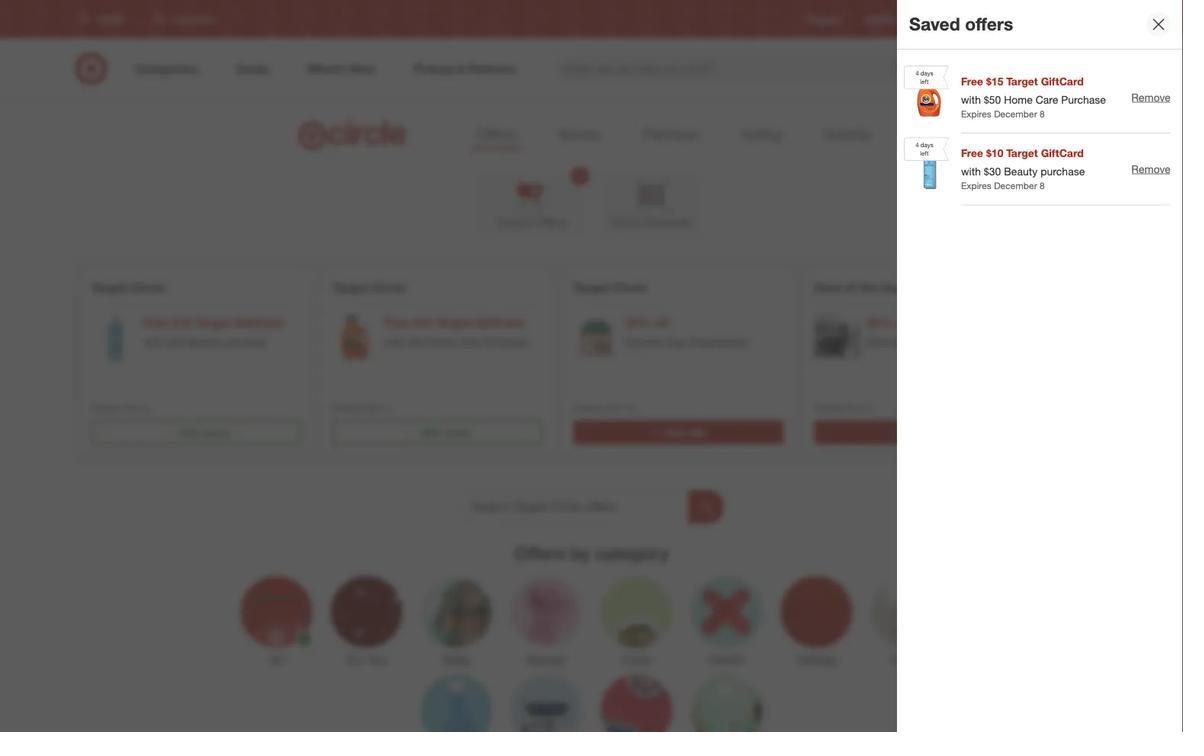 Task type: vqa. For each thing, say whether or not it's contained in the screenshot.
Care in the Free $15 Target GiftCard with $50 Home Care Purchase Expires December 8
yes



Task type: locate. For each thing, give the bounding box(es) containing it.
1 horizontal spatial $15
[[987, 75, 1004, 88]]

target circle up the 25% on the top right of the page
[[574, 280, 647, 295]]

1 vertical spatial 4
[[916, 141, 919, 149]]

remove for with $30 beauty purchase
[[1132, 162, 1171, 176]]

saved for saved offers
[[910, 13, 961, 35]]

2 8 from the top
[[1040, 180, 1045, 192]]

free inside free $10 target giftcard with $30 beauty purchase
[[143, 316, 169, 331]]

day for with
[[881, 280, 904, 295]]

food
[[623, 653, 651, 668]]

target circle up free $15 target giftcard  with $50 home care purchase "image"
[[332, 280, 406, 295]]

2 saved from the left
[[445, 427, 470, 439]]

circle up free $15 target giftcard  with $50 home care purchase "image"
[[372, 280, 406, 295]]

weekly ad
[[866, 13, 910, 25]]

show barcode button
[[598, 171, 705, 237]]

0 horizontal spatial 9
[[143, 402, 148, 414]]

with inside free $15 target giftcard with $50 home care purchase
[[384, 336, 404, 349]]

expires inside free $10 target giftcard with $30 beauty purchase expires december 8
[[962, 180, 992, 192]]

free inside free $15 target giftcard with $50 home care purchase
[[384, 316, 410, 331]]

0 horizontal spatial offer saved
[[179, 427, 229, 439]]

1 horizontal spatial $30
[[985, 165, 1002, 178]]

partners link
[[637, 121, 705, 150]]

free inside free $10 target giftcard with $30 beauty purchase expires december 8
[[962, 147, 984, 160]]

1 off from the left
[[654, 316, 669, 331]]

care inside free $15 target giftcard with $50 home care purchase expires december 8
[[1036, 93, 1059, 106]]

remove
[[1132, 90, 1171, 104], [1132, 162, 1171, 176]]

1 remove button from the top
[[1132, 89, 1172, 106]]

dec down the free $10 target giftcard  with $30 beauty purchase image
[[124, 402, 141, 414]]

1 horizontal spatial purchase
[[1062, 93, 1107, 106]]

0 horizontal spatial expires dec 9
[[91, 402, 148, 414]]

with inside free $10 target giftcard with $30 beauty purchase expires december 8
[[962, 165, 982, 178]]

1 remove from the top
[[1132, 90, 1171, 104]]

free for free $10 target giftcard with $30 beauty purchase
[[143, 316, 169, 331]]

dec down free $15 target giftcard  with $50 home care purchase "image"
[[365, 402, 382, 414]]

circle for 25% off
[[613, 280, 647, 295]]

1 vertical spatial saved
[[497, 215, 531, 230]]

1 horizontal spatial offer saved
[[420, 427, 470, 439]]

giftcard
[[1042, 75, 1085, 88], [1042, 147, 1085, 160], [234, 316, 283, 331], [476, 316, 525, 331]]

purchase
[[1062, 93, 1107, 106], [485, 336, 529, 349]]

0 vertical spatial $50
[[985, 93, 1002, 106]]

0 horizontal spatial purchase
[[485, 336, 529, 349]]

1 vertical spatial $50
[[407, 336, 424, 349]]

deal of the day with target circle
[[815, 280, 1009, 295]]

2 offer saved from the left
[[420, 427, 470, 439]]

2 remove button from the top
[[1132, 161, 1172, 178]]

$15 right free $15 target giftcard  with $50 home care purchase "image"
[[413, 316, 433, 331]]

expires for 25% off
[[574, 402, 604, 414]]

offers
[[966, 13, 1014, 35]]

target circle for free $15 target giftcard
[[332, 280, 406, 295]]

$10
[[987, 147, 1004, 160], [172, 316, 191, 331]]

offer for $10
[[179, 427, 201, 439]]

1 vertical spatial days
[[921, 141, 934, 149]]

save offer
[[665, 427, 708, 439]]

purchase inside free $15 target giftcard with $50 home care purchase
[[485, 336, 529, 349]]

0 vertical spatial left
[[921, 78, 929, 85]]

target circle
[[995, 13, 1046, 25], [91, 280, 165, 295], [332, 280, 406, 295], [574, 280, 647, 295]]

with for free $15 target giftcard with $50 home care purchase
[[384, 336, 404, 349]]

0 horizontal spatial beauty
[[186, 336, 220, 349]]

expires dec 9
[[91, 402, 148, 414], [332, 402, 389, 414]]

dec for 25% off
[[607, 402, 623, 414]]

1 horizontal spatial 9
[[384, 402, 389, 414]]

1 days from the top
[[921, 69, 934, 77]]

0 vertical spatial beauty
[[1005, 165, 1038, 178]]

home inside free $15 target giftcard with $50 home care purchase
[[427, 336, 456, 349]]

1 vertical spatial december
[[995, 180, 1038, 192]]

$10 down free $15 target giftcard with $50 home care purchase expires december 8
[[987, 147, 1004, 160]]

care inside free $15 target giftcard with $50 home care purchase
[[459, 336, 482, 349]]

30% off electric blankets and throws image
[[815, 314, 861, 360]]

weekly
[[866, 13, 896, 25]]

$15 inside free $15 target giftcard with $50 home care purchase expires december 8
[[987, 75, 1004, 88]]

1 vertical spatial 4 days left
[[916, 141, 934, 157]]

1 4 from the top
[[916, 69, 919, 77]]

off right the 30%
[[895, 316, 911, 331]]

giftcard for free $15 target giftcard with $50 home care purchase expires december 8
[[1042, 75, 1085, 88]]

giftcard inside free $10 target giftcard with $30 beauty purchase expires december 8
[[1042, 147, 1085, 160]]

1 horizontal spatial beauty
[[1005, 165, 1038, 178]]

2 december from the top
[[995, 180, 1038, 192]]

0 horizontal spatial off
[[654, 316, 669, 331]]

offer for $15
[[420, 427, 442, 439]]

$15
[[987, 75, 1004, 88], [413, 316, 433, 331]]

target circle for free $10 target giftcard
[[91, 280, 165, 295]]

1 8 from the top
[[1040, 108, 1045, 120]]

gingerbread
[[688, 336, 748, 349]]

off
[[654, 316, 669, 331], [895, 316, 911, 331]]

0 vertical spatial remove button
[[1132, 89, 1172, 106]]

1 saved from the left
[[204, 427, 229, 439]]

4 days left for free $10 target giftcard
[[916, 141, 934, 157]]

barcode
[[645, 215, 692, 230]]

0 horizontal spatial $50
[[407, 336, 424, 349]]

30%
[[867, 316, 892, 331]]

giftcard for free $15 target giftcard with $50 home care purchase
[[476, 316, 525, 331]]

0 horizontal spatial $30
[[166, 336, 183, 349]]

partners
[[643, 125, 699, 143]]

giftcard inside free $15 target giftcard with $50 home care purchase
[[476, 316, 525, 331]]

giftcard inside free $15 target giftcard with $50 home care purchase expires december 8
[[1042, 75, 1085, 88]]

1 horizontal spatial home
[[1005, 93, 1033, 106]]

$50 down offers
[[985, 93, 1002, 106]]

$30 inside free $10 target giftcard with $30 beauty purchase expires december 8
[[985, 165, 1002, 178]]

expires for free $10 target giftcard
[[91, 402, 122, 414]]

4 dec from the left
[[848, 402, 864, 414]]

2 9 from the left
[[384, 402, 389, 414]]

4 days left button for with $50 home care purchase
[[905, 62, 950, 134]]

1 dec from the left
[[124, 402, 141, 414]]

1 horizontal spatial saved
[[445, 427, 470, 439]]

2 offer from the left
[[420, 427, 442, 439]]

0 horizontal spatial offer saved button
[[91, 421, 302, 445]]

saved inside saved offers dialog
[[910, 13, 961, 35]]

dec left 13
[[607, 402, 623, 414]]

$10 for free $10 target giftcard with $30 beauty purchase expires december 8
[[987, 147, 1004, 160]]

for
[[346, 653, 364, 668]]

1 horizontal spatial care
[[1036, 93, 1059, 106]]

0 vertical spatial purchase
[[1062, 93, 1107, 106]]

4 days left
[[916, 69, 934, 85], [916, 141, 934, 157]]

2 expires dec 9 from the left
[[332, 402, 389, 414]]

off inside 30% off electric blankets and throws
[[895, 316, 911, 331]]

2 offer saved button from the left
[[332, 421, 543, 445]]

0 vertical spatial 8
[[1040, 108, 1045, 120]]

1 horizontal spatial $10
[[987, 147, 1004, 160]]

with inside free $10 target giftcard with $30 beauty purchase
[[143, 336, 163, 349]]

circle for free $10 target giftcard
[[131, 280, 165, 295]]

4 days left for free $15 target giftcard
[[916, 69, 934, 85]]

offer saved button
[[91, 421, 302, 445], [332, 421, 543, 445]]

$15 for free $15 target giftcard with $50 home care purchase
[[413, 316, 433, 331]]

0 vertical spatial december
[[995, 108, 1038, 120]]

holiday button
[[781, 577, 853, 669]]

1 vertical spatial home
[[427, 336, 456, 349]]

2 4 from the top
[[916, 141, 919, 149]]

9
[[143, 402, 148, 414], [384, 402, 389, 414]]

1 horizontal spatial saved
[[910, 13, 961, 35]]

free inside free $15 target giftcard with $50 home care purchase expires december 8
[[962, 75, 984, 88]]

beauty
[[528, 653, 566, 668]]

with for free $15 target giftcard with $50 home care purchase expires december 8
[[962, 93, 982, 106]]

$30 for free $10 target giftcard with $30 beauty purchase expires december 8
[[985, 165, 1002, 178]]

purchase
[[1041, 165, 1086, 178], [223, 336, 267, 349]]

1 horizontal spatial offer
[[420, 427, 442, 439]]

13
[[626, 402, 636, 414]]

all
[[270, 653, 283, 668]]

beauty inside free $10 target giftcard with $30 beauty purchase
[[186, 336, 220, 349]]

1 offer saved from the left
[[179, 427, 229, 439]]

2 dec from the left
[[365, 402, 382, 414]]

circle up the free $10 target giftcard  with $30 beauty purchase image
[[131, 280, 165, 295]]

1 vertical spatial offers
[[535, 215, 568, 230]]

0 horizontal spatial saved
[[204, 427, 229, 439]]

baby
[[443, 653, 471, 668]]

1 vertical spatial 8
[[1040, 180, 1045, 192]]

with for free $10 target giftcard with $30 beauty purchase
[[143, 336, 163, 349]]

1 vertical spatial remove
[[1132, 162, 1171, 176]]

beauty inside free $10 target giftcard with $30 beauty purchase expires december 8
[[1005, 165, 1038, 178]]

4 for free $15 target giftcard
[[916, 69, 919, 77]]

beauty
[[1005, 165, 1038, 178], [186, 336, 220, 349]]

home for free $15 target giftcard with $50 home care purchase
[[427, 336, 456, 349]]

$50
[[985, 93, 1002, 106], [407, 336, 424, 349]]

0 vertical spatial home
[[1005, 93, 1033, 106]]

target circle logo image
[[297, 119, 413, 151]]

circle
[[1023, 13, 1046, 25], [131, 280, 165, 295], [372, 280, 406, 295], [613, 280, 647, 295], [975, 280, 1009, 295]]

$10 right the free $10 target giftcard  with $30 beauty purchase image
[[172, 316, 191, 331]]

0 horizontal spatial $15
[[413, 316, 433, 331]]

offer saved for $15
[[420, 427, 470, 439]]

$10 inside free $10 target giftcard with $30 beauty purchase
[[172, 316, 191, 331]]

$50 inside free $15 target giftcard with $50 home care purchase expires december 8
[[985, 93, 1002, 106]]

remove button for with $50 home care purchase
[[1132, 89, 1172, 106]]

1 vertical spatial left
[[921, 150, 929, 157]]

1 vertical spatial day
[[666, 336, 685, 349]]

4 for free $10 target giftcard
[[916, 141, 919, 149]]

1 vertical spatial $30
[[166, 336, 183, 349]]

0 vertical spatial 4 days left
[[916, 69, 934, 85]]

for you button
[[331, 577, 403, 669]]

2 remove from the top
[[1132, 162, 1171, 176]]

expires
[[962, 108, 992, 120], [962, 180, 992, 192], [91, 402, 122, 414], [332, 402, 363, 414], [574, 402, 604, 414], [815, 402, 845, 414]]

target circle for 25% off
[[574, 280, 647, 295]]

purchase for free $15 target giftcard with $50 home care purchase expires december 8
[[1062, 93, 1107, 106]]

target inside free $10 target giftcard with $30 beauty purchase
[[195, 316, 231, 331]]

2 vertical spatial offers
[[515, 543, 566, 564]]

0 vertical spatial $10
[[987, 147, 1004, 160]]

4 days left button
[[905, 62, 950, 134], [905, 134, 950, 206]]

beauty for free $10 target giftcard with $30 beauty purchase expires december 8
[[1005, 165, 1038, 178]]

expires dec 9 for free $10 target giftcard
[[91, 402, 148, 414]]

0 horizontal spatial $10
[[172, 316, 191, 331]]

0 vertical spatial remove
[[1132, 90, 1171, 104]]

days down search 'button'
[[921, 141, 934, 149]]

days down redcard link
[[921, 69, 934, 77]]

home inside free $15 target giftcard with $50 home care purchase expires december 8
[[1005, 93, 1033, 106]]

circle up throws
[[975, 280, 1009, 295]]

$15 down offers
[[987, 75, 1004, 88]]

target
[[995, 13, 1020, 25], [1007, 75, 1039, 88], [1007, 147, 1039, 160], [91, 280, 127, 295], [332, 280, 369, 295], [574, 280, 610, 295], [935, 280, 971, 295], [195, 316, 231, 331], [436, 316, 472, 331]]

remove button for with $30 beauty purchase
[[1132, 161, 1172, 178]]

offers for offers
[[477, 125, 516, 143]]

purchase inside free $10 target giftcard with $30 beauty purchase
[[223, 336, 267, 349]]

day inside the 25% off favorite day gingerbread
[[666, 336, 685, 349]]

0 vertical spatial days
[[921, 69, 934, 77]]

1 vertical spatial care
[[459, 336, 482, 349]]

purchase inside free $15 target giftcard with $50 home care purchase expires december 8
[[1062, 93, 1107, 106]]

off for 30% off
[[895, 316, 911, 331]]

0 horizontal spatial purchase
[[223, 336, 267, 349]]

offers link
[[471, 121, 522, 150]]

2 days from the top
[[921, 141, 934, 149]]

0 vertical spatial $30
[[985, 165, 1002, 178]]

with
[[962, 93, 982, 106], [962, 165, 982, 178], [907, 280, 932, 295], [143, 336, 163, 349], [384, 336, 404, 349]]

1 vertical spatial purchase
[[223, 336, 267, 349]]

0 horizontal spatial offer
[[179, 427, 201, 439]]

offer saved button for $10
[[91, 421, 302, 445]]

0 horizontal spatial saved
[[497, 215, 531, 230]]

saved
[[910, 13, 961, 35], [497, 215, 531, 230]]

1 december from the top
[[995, 108, 1038, 120]]

home for free $15 target giftcard with $50 home care purchase expires december 8
[[1005, 93, 1033, 106]]

$10 inside free $10 target giftcard with $30 beauty purchase expires december 8
[[987, 147, 1004, 160]]

dec for 30% off
[[848, 402, 864, 414]]

0 vertical spatial saved
[[910, 13, 961, 35]]

2 4 days left button from the top
[[905, 134, 950, 206]]

days
[[921, 69, 934, 77], [921, 141, 934, 149]]

$50 right free $15 target giftcard  with $50 home care purchase "image"
[[407, 336, 424, 349]]

1 vertical spatial beauty
[[186, 336, 220, 349]]

left
[[921, 78, 929, 85], [921, 150, 929, 157]]

remove for with $50 home care purchase
[[1132, 90, 1171, 104]]

target inside free $10 target giftcard with $30 beauty purchase expires december 8
[[1007, 147, 1039, 160]]

expires dec 9 down free $15 target giftcard  with $50 home care purchase "image"
[[332, 402, 389, 414]]

free $10 target giftcard with $30 beauty purchase expires december 8
[[962, 147, 1086, 192]]

save offer button
[[574, 421, 784, 445]]

1 offer from the left
[[179, 427, 201, 439]]

1 expires dec 9 from the left
[[91, 402, 148, 414]]

target circle up the free $10 target giftcard  with $30 beauty purchase image
[[91, 280, 165, 295]]

$30 inside free $10 target giftcard with $30 beauty purchase
[[166, 336, 183, 349]]

1 horizontal spatial $50
[[985, 93, 1002, 106]]

1 4 days left from the top
[[916, 69, 934, 85]]

saved for $15
[[445, 427, 470, 439]]

free for free $10 target giftcard with $30 beauty purchase expires december 8
[[962, 147, 984, 160]]

saved for $10
[[204, 427, 229, 439]]

2 left from the top
[[921, 150, 929, 157]]

$15 inside free $15 target giftcard with $50 home care purchase
[[413, 316, 433, 331]]

2 off from the left
[[895, 316, 911, 331]]

day right "favorite" in the right top of the page
[[666, 336, 685, 349]]

offer saved
[[179, 427, 229, 439], [420, 427, 470, 439]]

3 dec from the left
[[607, 402, 623, 414]]

day right the
[[881, 280, 904, 295]]

remove button
[[1132, 89, 1172, 106], [1132, 161, 1172, 178]]

giftcard for free $10 target giftcard with $30 beauty purchase
[[234, 316, 283, 331]]

off right the 25% on the top right of the page
[[654, 316, 669, 331]]

off for 25% off
[[654, 316, 669, 331]]

0 vertical spatial purchase
[[1041, 165, 1086, 178]]

with inside free $15 target giftcard with $50 home care purchase expires december 8
[[962, 93, 982, 106]]

1 horizontal spatial purchase
[[1041, 165, 1086, 178]]

saved
[[204, 427, 229, 439], [445, 427, 470, 439]]

care
[[1036, 93, 1059, 106], [459, 336, 482, 349]]

off inside the 25% off favorite day gingerbread
[[654, 316, 669, 331]]

0 vertical spatial offers
[[477, 125, 516, 143]]

deal
[[815, 280, 841, 295]]

1 left from the top
[[921, 78, 929, 85]]

0 vertical spatial care
[[1036, 93, 1059, 106]]

1 vertical spatial $10
[[172, 316, 191, 331]]

1 horizontal spatial off
[[895, 316, 911, 331]]

None text field
[[460, 491, 689, 524]]

free $15 target giftcard with $50 home care purchase expires december 8
[[962, 75, 1107, 120]]

offers
[[477, 125, 516, 143], [535, 215, 568, 230], [515, 543, 566, 564]]

1 horizontal spatial offer saved button
[[332, 421, 543, 445]]

home button
[[871, 577, 943, 669]]

saved inside saved offers "button"
[[497, 215, 531, 230]]

1 horizontal spatial day
[[881, 280, 904, 295]]

1 offer saved button from the left
[[91, 421, 302, 445]]

purchase inside free $10 target giftcard with $30 beauty purchase expires december 8
[[1041, 165, 1086, 178]]

saved offers button
[[479, 171, 586, 237]]

0 horizontal spatial day
[[666, 336, 685, 349]]

0 vertical spatial day
[[881, 280, 904, 295]]

4
[[916, 69, 919, 77], [916, 141, 919, 149]]

4 days left button for with $30 beauty purchase
[[905, 134, 950, 206]]

expires dec 9 down the free $10 target giftcard  with $30 beauty purchase image
[[91, 402, 148, 414]]

giftcard inside free $10 target giftcard with $30 beauty purchase
[[234, 316, 283, 331]]

1 9 from the left
[[143, 402, 148, 414]]

dec left the 5
[[848, 402, 864, 414]]

expires for 30% off
[[815, 402, 845, 414]]

expires dec 9 for free $15 target giftcard
[[332, 402, 389, 414]]

0 vertical spatial 4
[[916, 69, 919, 77]]

0 vertical spatial $15
[[987, 75, 1004, 88]]

1 horizontal spatial expires dec 9
[[332, 402, 389, 414]]

offers inside "button"
[[535, 215, 568, 230]]

1 vertical spatial purchase
[[485, 336, 529, 349]]

free
[[962, 75, 984, 88], [962, 147, 984, 160], [143, 316, 169, 331], [384, 316, 410, 331]]

$15 for free $15 target giftcard with $50 home care purchase expires december 8
[[987, 75, 1004, 88]]

1 vertical spatial $15
[[413, 316, 433, 331]]

circle up the 25% on the top right of the page
[[613, 280, 647, 295]]

registry
[[808, 13, 842, 25]]

1 4 days left button from the top
[[905, 62, 950, 134]]

0 horizontal spatial care
[[459, 336, 482, 349]]

9 for free $10 target giftcard
[[143, 402, 148, 414]]

day
[[881, 280, 904, 295], [666, 336, 685, 349]]

dec
[[124, 402, 141, 414], [365, 402, 382, 414], [607, 402, 623, 414], [848, 402, 864, 414]]

0 horizontal spatial home
[[427, 336, 456, 349]]

offers by category
[[515, 543, 669, 564]]

1 vertical spatial remove button
[[1132, 161, 1172, 178]]

$50 inside free $15 target giftcard with $50 home care purchase
[[407, 336, 424, 349]]

2 4 days left from the top
[[916, 141, 934, 157]]

day for gingerbread
[[666, 336, 685, 349]]



Task type: describe. For each thing, give the bounding box(es) containing it.
purchase for free $15 target giftcard with $50 home care purchase
[[485, 336, 529, 349]]

free $15 target giftcard  with $50 home care purchase image
[[332, 314, 378, 360]]

show
[[611, 215, 642, 230]]

search button
[[912, 52, 949, 89]]

food button
[[601, 577, 673, 669]]

favorite
[[626, 336, 663, 349]]

saved offers
[[910, 13, 1014, 35]]

baby button
[[421, 577, 493, 669]]

expires for free $15 target giftcard
[[332, 402, 363, 414]]

weekly ad link
[[866, 13, 910, 26]]

redcard link
[[934, 13, 971, 26]]

bonus link
[[553, 121, 607, 150]]

dec for free $15 target giftcard
[[365, 402, 382, 414]]

giftcard for free $10 target giftcard with $30 beauty purchase expires december 8
[[1042, 147, 1085, 160]]

bonus
[[559, 125, 601, 143]]

9 for free $15 target giftcard
[[384, 402, 389, 414]]

home
[[891, 653, 924, 668]]

beauty for free $10 target giftcard with $30 beauty purchase
[[186, 336, 220, 349]]

ad
[[898, 13, 910, 25]]

search
[[912, 63, 949, 78]]

days for free $15 target giftcard
[[921, 69, 934, 77]]

What can we help you find? suggestions appear below search field
[[553, 52, 923, 85]]

blankets
[[905, 336, 947, 349]]

target circle link
[[995, 13, 1046, 26]]

free for free $15 target giftcard with $50 home care purchase expires december 8
[[962, 75, 984, 88]]

voting link
[[735, 121, 788, 150]]

25% off favorite day gingerbread
[[626, 316, 748, 349]]

purchase for free $10 target giftcard with $30 beauty purchase expires december 8
[[1041, 165, 1086, 178]]

saved offers
[[497, 215, 568, 230]]

and
[[950, 336, 968, 349]]

saved offers dialog
[[898, 0, 1184, 733]]

$10 for free $10 target giftcard with $30 beauty purchase
[[172, 316, 191, 331]]

offer saved button for $15
[[332, 421, 543, 445]]

you
[[367, 653, 387, 668]]

dec for free $10 target giftcard
[[124, 402, 141, 414]]

voting
[[741, 125, 782, 143]]

offer saved for $10
[[179, 427, 229, 439]]

beauty button
[[511, 577, 583, 669]]

saved for saved offers
[[497, 215, 531, 230]]

for you
[[346, 653, 387, 668]]

electric
[[867, 336, 903, 349]]

redcard
[[934, 13, 971, 25]]

expires dec 5
[[815, 402, 872, 414]]

of
[[844, 280, 856, 295]]

circle for free $15 target giftcard
[[372, 280, 406, 295]]

8 inside free $10 target giftcard with $30 beauty purchase expires december 8
[[1040, 180, 1045, 192]]

$50 for free $15 target giftcard with $50 home care purchase
[[407, 336, 424, 349]]

offer
[[688, 427, 708, 439]]

with for deal of the day with target circle
[[907, 280, 932, 295]]

left for free $15 target giftcard
[[921, 78, 929, 85]]

free $15 target giftcard with $50 home care purchase
[[384, 316, 529, 349]]

holiday
[[797, 653, 838, 668]]

activity link
[[818, 121, 878, 150]]

free $10 target giftcard with $30 beauty purchase
[[143, 316, 283, 349]]

8 inside free $15 target giftcard with $50 home care purchase expires december 8
[[1040, 108, 1045, 120]]

care for free $15 target giftcard with $50 home care purchase expires december 8
[[1036, 93, 1059, 106]]

december inside free $10 target giftcard with $30 beauty purchase expires december 8
[[995, 180, 1038, 192]]

december inside free $15 target giftcard with $50 home care purchase expires december 8
[[995, 108, 1038, 120]]

category
[[595, 543, 669, 564]]

show barcode
[[611, 215, 692, 230]]

$30 for free $10 target giftcard with $30 beauty purchase
[[166, 336, 183, 349]]

target inside free $15 target giftcard with $50 home care purchase
[[436, 316, 472, 331]]

throws
[[971, 336, 1006, 349]]

target inside free $15 target giftcard with $50 home care purchase expires december 8
[[1007, 75, 1039, 88]]

offers for offers by category
[[515, 543, 566, 564]]

health button
[[691, 577, 763, 669]]

expires dec 13
[[574, 402, 636, 414]]

free for free $15 target giftcard with $50 home care purchase
[[384, 316, 410, 331]]

save
[[665, 427, 686, 439]]

purchase for free $10 target giftcard with $30 beauty purchase
[[223, 336, 267, 349]]

left for free $10 target giftcard
[[921, 150, 929, 157]]

the
[[859, 280, 878, 295]]

registry link
[[808, 13, 842, 26]]

days for free $10 target giftcard
[[921, 141, 934, 149]]

25%
[[626, 316, 651, 331]]

with for free $10 target giftcard with $30 beauty purchase expires december 8
[[962, 165, 982, 178]]

target circle right redcard
[[995, 13, 1046, 25]]

5
[[867, 402, 872, 414]]

free $10 target giftcard  with $30 beauty purchase image
[[91, 314, 137, 360]]

care for free $15 target giftcard with $50 home care purchase
[[459, 336, 482, 349]]

by
[[571, 543, 590, 564]]

30% off electric blankets and throws
[[867, 316, 1006, 349]]

25% off favorite day gingerbread image
[[574, 314, 619, 360]]

health
[[709, 653, 745, 668]]

all button
[[241, 577, 313, 669]]

activity
[[824, 125, 872, 143]]

circle right offers
[[1023, 13, 1046, 25]]

expires inside free $15 target giftcard with $50 home care purchase expires december 8
[[962, 108, 992, 120]]

$50 for free $15 target giftcard with $50 home care purchase expires december 8
[[985, 93, 1002, 106]]



